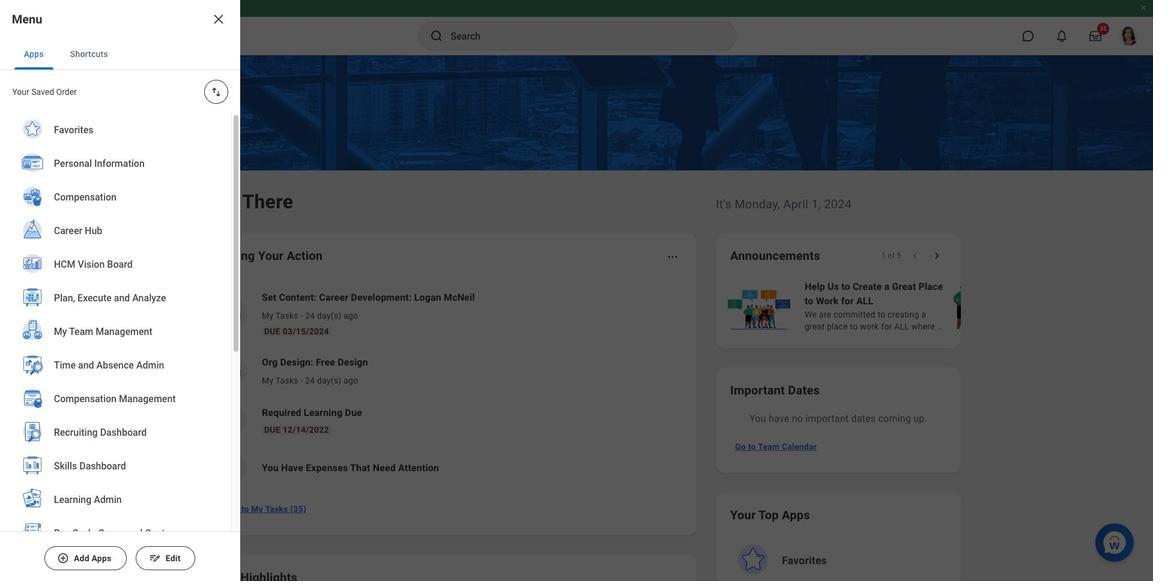 Task type: locate. For each thing, give the bounding box(es) containing it.
0 vertical spatial inbox image
[[224, 305, 242, 323]]

list inside global navigation dialog
[[0, 114, 231, 581]]

close environment banner image
[[1140, 4, 1147, 11]]

banner
[[0, 0, 1153, 55]]

main content
[[0, 55, 1153, 581]]

book open image
[[224, 411, 242, 430]]

x image
[[211, 12, 226, 26]]

profile logan mcneil element
[[1113, 23, 1146, 49]]

inbox image
[[224, 305, 242, 323], [224, 362, 242, 380]]

text edit image
[[149, 553, 161, 565]]

notifications large image
[[1056, 30, 1068, 42]]

status
[[882, 251, 901, 261]]

list
[[0, 114, 231, 581], [726, 279, 1153, 334], [207, 281, 682, 493]]

search image
[[429, 29, 444, 43]]

inbox large image
[[1090, 30, 1102, 42]]

sort image
[[210, 86, 222, 98]]

1 inbox image from the top
[[224, 305, 242, 323]]

1 vertical spatial inbox image
[[224, 362, 242, 380]]

tab list
[[0, 38, 240, 70]]



Task type: describe. For each thing, give the bounding box(es) containing it.
chevron right small image
[[931, 250, 943, 262]]

2 inbox image from the top
[[224, 362, 242, 380]]

global navigation dialog
[[0, 0, 240, 581]]

chevron left small image
[[909, 250, 921, 262]]

plus circle image
[[57, 553, 69, 565]]

dashboard expenses image
[[224, 460, 242, 478]]



Task type: vqa. For each thing, say whether or not it's contained in the screenshot.
INTERNATIONAL
no



